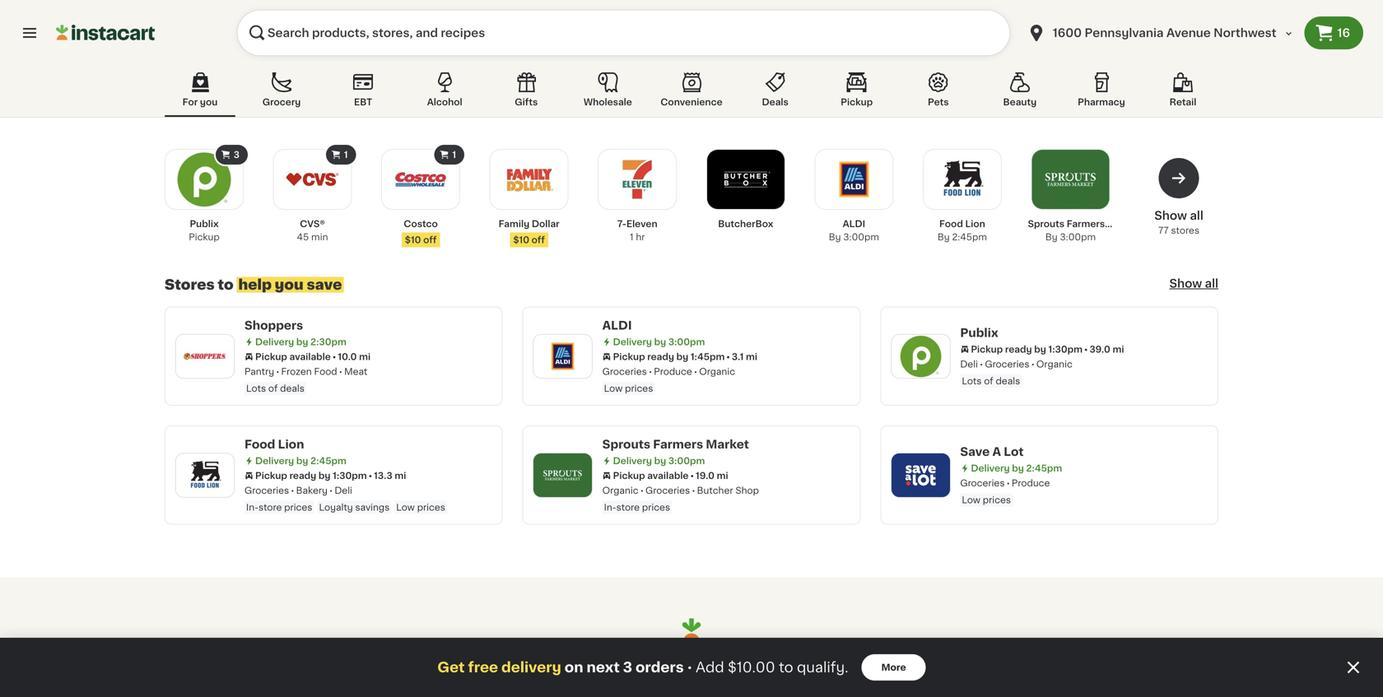 Task type: vqa. For each thing, say whether or not it's contained in the screenshot.
Lion
yes



Task type: locate. For each thing, give the bounding box(es) containing it.
1 vertical spatial pickup available
[[613, 472, 689, 481]]

prices inside groceries produce low prices
[[983, 496, 1011, 505]]

of down "pantry"
[[268, 384, 278, 393]]

3:00pm
[[844, 233, 880, 242], [1060, 233, 1096, 242], [669, 338, 705, 347], [669, 457, 705, 466]]

1 horizontal spatial pickup available
[[613, 472, 689, 481]]

1 horizontal spatial sprouts
[[1028, 219, 1065, 229]]

2 by from the left
[[938, 233, 950, 242]]

delivery by 3:00pm for sprouts farmers market
[[613, 457, 705, 466]]

1 right cvs® image
[[344, 150, 348, 159]]

1 vertical spatial pickup ready by 1:30pm
[[255, 472, 367, 481]]

lion for food lion
[[278, 439, 304, 451]]

delivery up pickup ready by 1:45pm
[[613, 338, 652, 347]]

2 vertical spatial food
[[245, 439, 275, 451]]

sprouts for sprouts farmers market by 3:00pm
[[1028, 219, 1065, 229]]

0 horizontal spatial organic
[[603, 486, 639, 495]]

food right "frozen"
[[314, 367, 337, 376]]

prices down a
[[983, 496, 1011, 505]]

shoppers
[[245, 320, 303, 332]]

0 horizontal spatial ready
[[290, 472, 316, 481]]

0 vertical spatial delivery by 3:00pm
[[613, 338, 705, 347]]

you right help
[[275, 278, 304, 292]]

ready for aldi
[[648, 353, 674, 362]]

0 horizontal spatial by
[[829, 233, 841, 242]]

2 off from the left
[[532, 236, 545, 245]]

deals
[[996, 377, 1021, 386], [280, 384, 305, 393]]

groceries inside groceries produce low prices
[[961, 479, 1005, 488]]

0 horizontal spatial 3
[[234, 150, 240, 159]]

lion up bakery
[[278, 439, 304, 451]]

farmers for sprouts farmers market
[[653, 439, 704, 451]]

1 horizontal spatial deals
[[996, 377, 1021, 386]]

save a lot
[[961, 446, 1024, 458]]

deli up loyalty
[[335, 486, 352, 495]]

produce inside groceries produce low prices
[[1012, 479, 1050, 488]]

3:00pm down sprouts farmers market image
[[1060, 233, 1096, 242]]

0 horizontal spatial 1
[[344, 150, 348, 159]]

publix down publix image
[[190, 219, 219, 229]]

store down sprouts farmers market
[[617, 503, 640, 512]]

of inside deli groceries organic lots of deals
[[984, 377, 994, 386]]

all for show all
[[1205, 278, 1219, 290]]

1 horizontal spatial lots
[[962, 377, 982, 386]]

market left the 77
[[1108, 219, 1141, 229]]

None search field
[[237, 10, 1010, 56]]

costco
[[404, 219, 438, 229]]

0 horizontal spatial available
[[290, 353, 331, 362]]

1 right 'costco' image
[[453, 150, 456, 159]]

low down save
[[962, 496, 981, 505]]

0 vertical spatial publix
[[190, 219, 219, 229]]

delivery by 2:45pm down food lion
[[255, 457, 347, 466]]

1 vertical spatial food
[[314, 367, 337, 376]]

delivery by 2:45pm for food lion
[[255, 457, 347, 466]]

2:45pm inside food lion by 2:45pm
[[953, 233, 987, 242]]

aldi for aldi
[[603, 320, 632, 332]]

by down food lion image
[[938, 233, 950, 242]]

1 horizontal spatial 1:30pm
[[1049, 345, 1083, 354]]

all inside popup button
[[1205, 278, 1219, 290]]

3 right next
[[623, 661, 633, 675]]

frozen
[[281, 367, 312, 376]]

cvs® image
[[285, 152, 341, 208]]

savings
[[355, 503, 390, 512]]

available up organic groceries butcher shop in-store prices
[[648, 472, 689, 481]]

1 left hr
[[630, 233, 634, 242]]

lots
[[962, 377, 982, 386], [246, 384, 266, 393]]

2:45pm for food lion
[[311, 457, 347, 466]]

farmers up 19.0
[[653, 439, 704, 451]]

food down "pantry"
[[245, 439, 275, 451]]

prices
[[625, 384, 653, 393], [983, 496, 1011, 505], [284, 503, 313, 512], [417, 503, 446, 512], [642, 503, 671, 512]]

off down dollar
[[532, 236, 545, 245]]

ready for food lion
[[290, 472, 316, 481]]

pickup for 10.0 mi
[[255, 353, 287, 362]]

show for show all
[[1170, 278, 1203, 290]]

1 horizontal spatial available
[[648, 472, 689, 481]]

1 vertical spatial all
[[1205, 278, 1219, 290]]

you right for
[[200, 98, 218, 107]]

1 in- from the left
[[246, 503, 259, 512]]

store down food lion
[[259, 503, 282, 512]]

2:45pm up groceries produce low prices
[[1027, 464, 1063, 473]]

0 vertical spatial sprouts
[[1028, 219, 1065, 229]]

publix for publix
[[961, 327, 999, 339]]

0 horizontal spatial deli
[[335, 486, 352, 495]]

1 horizontal spatial pickup ready by 1:30pm
[[971, 345, 1083, 354]]

1 horizontal spatial off
[[532, 236, 545, 245]]

2 horizontal spatial organic
[[1037, 360, 1073, 369]]

groceries inside groceries produce organic low prices
[[603, 367, 647, 376]]

delivery down food lion
[[255, 457, 294, 466]]

1 horizontal spatial produce
[[1012, 479, 1050, 488]]

1 vertical spatial available
[[648, 472, 689, 481]]

1 horizontal spatial publix
[[961, 327, 999, 339]]

deli groceries organic lots of deals
[[961, 360, 1073, 386]]

pickup ready by 1:30pm up deli groceries organic lots of deals
[[971, 345, 1083, 354]]

deals up lot on the right
[[996, 377, 1021, 386]]

1 vertical spatial you
[[275, 278, 304, 292]]

1 vertical spatial market
[[706, 439, 749, 451]]

1 $10 from the left
[[405, 236, 421, 245]]

aldi inside "aldi by 3:00pm"
[[843, 219, 866, 229]]

get
[[438, 661, 465, 675]]

delivery down sprouts farmers market
[[613, 457, 652, 466]]

$10 inside the family dollar $10 off
[[513, 236, 530, 245]]

aldi up pickup ready by 1:45pm
[[603, 320, 632, 332]]

in- inside groceries bakery deli in-store prices loyalty savings low prices
[[246, 503, 259, 512]]

1
[[344, 150, 348, 159], [453, 150, 456, 159], [630, 233, 634, 242]]

1 delivery by 3:00pm from the top
[[613, 338, 705, 347]]

1 vertical spatial farmers
[[653, 439, 704, 451]]

1 vertical spatial aldi
[[603, 320, 632, 332]]

produce
[[654, 367, 692, 376], [1012, 479, 1050, 488]]

1 horizontal spatial deli
[[961, 360, 978, 369]]

market up '19.0 mi'
[[706, 439, 749, 451]]

prices down sprouts farmers market
[[642, 503, 671, 512]]

0 vertical spatial food
[[940, 219, 963, 229]]

organic for deli groceries organic lots of deals
[[1037, 360, 1073, 369]]

0 horizontal spatial aldi
[[603, 320, 632, 332]]

delivery by 2:30pm
[[255, 338, 347, 347]]

low right savings
[[396, 503, 415, 512]]

publix pickup
[[189, 219, 220, 242]]

1 vertical spatial delivery by 3:00pm
[[613, 457, 705, 466]]

2 horizontal spatial ready
[[1006, 345, 1033, 354]]

0 horizontal spatial pickup available
[[255, 353, 331, 362]]

0 horizontal spatial delivery by 2:45pm
[[255, 457, 347, 466]]

delivery
[[255, 338, 294, 347], [613, 338, 652, 347], [255, 457, 294, 466], [613, 457, 652, 466], [971, 464, 1010, 473]]

shop categories tab list
[[165, 69, 1219, 117]]

0 horizontal spatial farmers
[[653, 439, 704, 451]]

1600 pennsylvania avenue northwest
[[1053, 27, 1277, 39]]

0 horizontal spatial deals
[[280, 384, 305, 393]]

3.1
[[732, 353, 744, 362]]

1:30pm up groceries bakery deli in-store prices loyalty savings low prices
[[333, 472, 367, 481]]

0 horizontal spatial 2:45pm
[[311, 457, 347, 466]]

of up the save a lot
[[984, 377, 994, 386]]

min
[[311, 233, 328, 242]]

1:30pm left the 39.0
[[1049, 345, 1083, 354]]

delivery down shoppers
[[255, 338, 294, 347]]

10.0
[[338, 353, 357, 362]]

publix inside publix pickup
[[190, 219, 219, 229]]

farmers inside "sprouts farmers market by 3:00pm"
[[1067, 219, 1105, 229]]

delivery by 3:00pm up pickup ready by 1:45pm
[[613, 338, 705, 347]]

1 inside 7-eleven 1 hr
[[630, 233, 634, 242]]

you
[[200, 98, 218, 107], [275, 278, 304, 292]]

1 horizontal spatial ready
[[648, 353, 674, 362]]

0 horizontal spatial of
[[268, 384, 278, 393]]

0 vertical spatial you
[[200, 98, 218, 107]]

produce down lot on the right
[[1012, 479, 1050, 488]]

by down aldi image
[[829, 233, 841, 242]]

food inside food lion by 2:45pm
[[940, 219, 963, 229]]

1 horizontal spatial farmers
[[1067, 219, 1105, 229]]

show inside popup button
[[1170, 278, 1203, 290]]

available down delivery by 2:30pm
[[290, 353, 331, 362]]

dollar
[[532, 219, 560, 229]]

ready up groceries produce organic low prices
[[648, 353, 674, 362]]

produce for prices
[[1012, 479, 1050, 488]]

1:30pm
[[1049, 345, 1083, 354], [333, 472, 367, 481]]

lion down food lion image
[[966, 219, 986, 229]]

family dollar $10 off
[[499, 219, 560, 245]]

0 horizontal spatial all
[[1190, 210, 1204, 222]]

0 horizontal spatial lots
[[246, 384, 266, 393]]

1 horizontal spatial all
[[1205, 278, 1219, 290]]

1 horizontal spatial 3
[[623, 661, 633, 675]]

available
[[290, 353, 331, 362], [648, 472, 689, 481]]

ready up deli groceries organic lots of deals
[[1006, 345, 1033, 354]]

0 vertical spatial farmers
[[1067, 219, 1105, 229]]

0 vertical spatial 3
[[234, 150, 240, 159]]

show down stores
[[1170, 278, 1203, 290]]

0 horizontal spatial $10
[[405, 236, 421, 245]]

for
[[183, 98, 198, 107]]

19.0
[[696, 472, 715, 481]]

lots down "pantry"
[[246, 384, 266, 393]]

sprouts down sprouts farmers market image
[[1028, 219, 1065, 229]]

show inside show all 77 stores
[[1155, 210, 1188, 222]]

pickup ready by 1:30pm up bakery
[[255, 472, 367, 481]]

1 vertical spatial 3
[[623, 661, 633, 675]]

groceries for groceries produce organic low prices
[[603, 367, 647, 376]]

store inside groceries bakery deli in-store prices loyalty savings low prices
[[259, 503, 282, 512]]

by
[[829, 233, 841, 242], [938, 233, 950, 242], [1046, 233, 1058, 242]]

convenience
[[661, 98, 723, 107]]

13.3
[[374, 472, 393, 481]]

mi for aldi
[[746, 353, 758, 362]]

by
[[296, 338, 308, 347], [654, 338, 666, 347], [1035, 345, 1047, 354], [677, 353, 689, 362], [296, 457, 308, 466], [654, 457, 666, 466], [1012, 464, 1024, 473], [319, 472, 331, 481]]

prices down pickup ready by 1:45pm
[[625, 384, 653, 393]]

1 horizontal spatial in-
[[604, 503, 617, 512]]

3 right publix image
[[234, 150, 240, 159]]

1 vertical spatial publix
[[961, 327, 999, 339]]

aldi image
[[826, 152, 882, 208]]

0 vertical spatial lion
[[966, 219, 986, 229]]

2 delivery by 3:00pm from the top
[[613, 457, 705, 466]]

sprouts for sprouts farmers market
[[603, 439, 651, 451]]

save a lot logo image
[[900, 454, 943, 497]]

deli right publix logo
[[961, 360, 978, 369]]

low down pickup ready by 1:45pm
[[604, 384, 623, 393]]

1 horizontal spatial you
[[275, 278, 304, 292]]

mi right '13.3' in the left bottom of the page
[[395, 472, 406, 481]]

publix for publix pickup
[[190, 219, 219, 229]]

$10 inside costco $10 off
[[405, 236, 421, 245]]

1 store from the left
[[259, 503, 282, 512]]

stores
[[165, 278, 215, 292]]

publix image
[[176, 152, 232, 208]]

0 horizontal spatial in-
[[246, 503, 259, 512]]

2:45pm up bakery
[[311, 457, 347, 466]]

aldi down aldi image
[[843, 219, 866, 229]]

sprouts
[[1028, 219, 1065, 229], [603, 439, 651, 451]]

0 vertical spatial deli
[[961, 360, 978, 369]]

food lion logo image
[[184, 454, 227, 497]]

publix up deli groceries organic lots of deals
[[961, 327, 999, 339]]

0 horizontal spatial store
[[259, 503, 282, 512]]

2 horizontal spatial 2:45pm
[[1027, 464, 1063, 473]]

of inside pantry frozen food meat lots of deals
[[268, 384, 278, 393]]

3:00pm inside "sprouts farmers market by 3:00pm"
[[1060, 233, 1096, 242]]

show up the 77
[[1155, 210, 1188, 222]]

delivery
[[502, 661, 562, 675]]

pickup down food lion
[[255, 472, 287, 481]]

to left help
[[218, 278, 234, 292]]

2 horizontal spatial food
[[940, 219, 963, 229]]

2 horizontal spatial to
[[779, 661, 794, 675]]

add
[[696, 661, 725, 675]]

0 vertical spatial show
[[1155, 210, 1188, 222]]

1 by from the left
[[829, 233, 841, 242]]

to
[[218, 278, 234, 292], [708, 658, 727, 675], [779, 661, 794, 675]]

shoppers logo image
[[184, 335, 227, 378]]

cvs® 45 min
[[297, 219, 328, 242]]

1 horizontal spatial 1
[[453, 150, 456, 159]]

costco image
[[393, 152, 449, 208]]

lots inside pantry frozen food meat lots of deals
[[246, 384, 266, 393]]

0 horizontal spatial market
[[706, 439, 749, 451]]

1 horizontal spatial lion
[[966, 219, 986, 229]]

tab panel containing stores to
[[156, 143, 1227, 525]]

there's
[[581, 658, 651, 675]]

family
[[499, 219, 530, 229]]

loyalty
[[319, 503, 353, 512]]

deli
[[961, 360, 978, 369], [335, 486, 352, 495]]

0 vertical spatial pickup ready by 1:30pm
[[971, 345, 1083, 354]]

1 vertical spatial deli
[[335, 486, 352, 495]]

delivery by 2:45pm down lot on the right
[[971, 464, 1063, 473]]

1:30pm for 39.0 mi
[[1049, 345, 1083, 354]]

3:00pm up pickup ready by 1:45pm
[[669, 338, 705, 347]]

1 horizontal spatial organic
[[699, 367, 736, 376]]

2:45pm for save a lot
[[1027, 464, 1063, 473]]

1 off from the left
[[423, 236, 437, 245]]

pickup inside button
[[841, 98, 873, 107]]

$10 down family on the left of page
[[513, 236, 530, 245]]

delivery for aldi
[[613, 338, 652, 347]]

groceries inside organic groceries butcher shop in-store prices
[[646, 486, 690, 495]]

ready up bakery
[[290, 472, 316, 481]]

pickup button
[[822, 69, 893, 117]]

off down costco on the top of page
[[423, 236, 437, 245]]

market inside "sprouts farmers market by 3:00pm"
[[1108, 219, 1141, 229]]

deli inside groceries bakery deli in-store prices loyalty savings low prices
[[335, 486, 352, 495]]

farmers
[[1067, 219, 1105, 229], [653, 439, 704, 451]]

delivery down the save a lot
[[971, 464, 1010, 473]]

convenience button
[[654, 69, 729, 117]]

1 horizontal spatial $10
[[513, 236, 530, 245]]

there's more to explore
[[581, 658, 803, 675]]

groceries for groceries bakery deli in-store prices loyalty savings low prices
[[245, 486, 289, 495]]

aldi logo image
[[542, 335, 585, 378]]

0 vertical spatial market
[[1108, 219, 1141, 229]]

1 horizontal spatial by
[[938, 233, 950, 242]]

market
[[1108, 219, 1141, 229], [706, 439, 749, 451]]

0 horizontal spatial low
[[396, 503, 415, 512]]

2 $10 from the left
[[513, 236, 530, 245]]

2:45pm down food lion image
[[953, 233, 987, 242]]

organic inside groceries produce organic low prices
[[699, 367, 736, 376]]

1 horizontal spatial aldi
[[843, 219, 866, 229]]

1 horizontal spatial low
[[604, 384, 623, 393]]

lots right publix logo
[[962, 377, 982, 386]]

1 vertical spatial produce
[[1012, 479, 1050, 488]]

a
[[993, 446, 1002, 458]]

prices inside groceries produce organic low prices
[[625, 384, 653, 393]]

pickup up groceries produce organic low prices
[[613, 353, 645, 362]]

pickup available
[[255, 353, 331, 362], [613, 472, 689, 481]]

organic inside deli groceries organic lots of deals
[[1037, 360, 1073, 369]]

0 horizontal spatial off
[[423, 236, 437, 245]]

pickup available up "frozen"
[[255, 353, 331, 362]]

2 horizontal spatial by
[[1046, 233, 1058, 242]]

1 vertical spatial 1:30pm
[[333, 472, 367, 481]]

stores
[[1172, 226, 1200, 235]]

1 horizontal spatial food
[[314, 367, 337, 376]]

1 for costco $10 off
[[453, 150, 456, 159]]

mi
[[1113, 345, 1125, 354], [359, 353, 371, 362], [746, 353, 758, 362], [395, 472, 406, 481], [717, 472, 729, 481]]

all inside show all 77 stores
[[1190, 210, 1204, 222]]

lion inside food lion by 2:45pm
[[966, 219, 986, 229]]

mi right the 39.0
[[1113, 345, 1125, 354]]

groceries inside groceries bakery deli in-store prices loyalty savings low prices
[[245, 486, 289, 495]]

delivery for food lion
[[255, 457, 294, 466]]

food down food lion image
[[940, 219, 963, 229]]

for you button
[[165, 69, 236, 117]]

prices down bakery
[[284, 503, 313, 512]]

delivery by 3:00pm for aldi
[[613, 338, 705, 347]]

sprouts up organic groceries butcher shop in-store prices
[[603, 439, 651, 451]]

publix
[[190, 219, 219, 229], [961, 327, 999, 339]]

1:30pm for 13.3 mi
[[333, 472, 367, 481]]

pickup up aldi image
[[841, 98, 873, 107]]

2 horizontal spatial 1
[[630, 233, 634, 242]]

farmers down sprouts farmers market image
[[1067, 219, 1105, 229]]

pickup up "pantry"
[[255, 353, 287, 362]]

1 horizontal spatial store
[[617, 503, 640, 512]]

groceries
[[985, 360, 1030, 369], [603, 367, 647, 376], [961, 479, 1005, 488], [245, 486, 289, 495], [646, 486, 690, 495]]

mi right 3.1
[[746, 353, 758, 362]]

0 vertical spatial available
[[290, 353, 331, 362]]

sprouts farmers market image
[[1043, 152, 1099, 208]]

food for food lion by 2:45pm
[[940, 219, 963, 229]]

0 vertical spatial aldi
[[843, 219, 866, 229]]

family dollar image
[[501, 152, 557, 208]]

3:00pm down sprouts farmers market
[[669, 457, 705, 466]]

aldi for aldi by 3:00pm
[[843, 219, 866, 229]]

mi up meat
[[359, 353, 371, 362]]

1 horizontal spatial 2:45pm
[[953, 233, 987, 242]]

stores to help you save
[[165, 278, 342, 292]]

available for sprouts farmers market
[[648, 472, 689, 481]]

$10 down costco on the top of page
[[405, 236, 421, 245]]

delivery by 3:00pm down sprouts farmers market
[[613, 457, 705, 466]]

0 vertical spatial pickup available
[[255, 353, 331, 362]]

organic for groceries produce organic low prices
[[699, 367, 736, 376]]

1 horizontal spatial delivery by 2:45pm
[[971, 464, 1063, 473]]

pickup available up organic groceries butcher shop in-store prices
[[613, 472, 689, 481]]

3 by from the left
[[1046, 233, 1058, 242]]

2 store from the left
[[617, 503, 640, 512]]

1 vertical spatial sprouts
[[603, 439, 651, 451]]

0 horizontal spatial food
[[245, 439, 275, 451]]

of
[[984, 377, 994, 386], [268, 384, 278, 393]]

instacart image
[[56, 23, 155, 43]]

1 vertical spatial lion
[[278, 439, 304, 451]]

produce for low
[[654, 367, 692, 376]]

pickup down sprouts farmers market
[[613, 472, 645, 481]]

tab panel
[[156, 143, 1227, 525]]

food lion
[[245, 439, 304, 451]]

1 horizontal spatial market
[[1108, 219, 1141, 229]]

show
[[1155, 210, 1188, 222], [1170, 278, 1203, 290]]

1 vertical spatial show
[[1170, 278, 1203, 290]]

mi for food lion
[[395, 472, 406, 481]]

delivery by 2:45pm for save a lot
[[971, 464, 1063, 473]]

0 horizontal spatial pickup ready by 1:30pm
[[255, 472, 367, 481]]

to right $10.00
[[779, 661, 794, 675]]

2:45pm
[[953, 233, 987, 242], [311, 457, 347, 466], [1027, 464, 1063, 473]]

to right •
[[708, 658, 727, 675]]

0 horizontal spatial to
[[218, 278, 234, 292]]

3:00pm down aldi image
[[844, 233, 880, 242]]

avenue
[[1167, 27, 1211, 39]]

3.1 mi
[[732, 353, 758, 362]]

2 in- from the left
[[604, 503, 617, 512]]

1600
[[1053, 27, 1082, 39]]

ebt button
[[328, 69, 399, 117]]

0 vertical spatial all
[[1190, 210, 1204, 222]]

delivery by 3:00pm
[[613, 338, 705, 347], [613, 457, 705, 466]]

ebt
[[354, 98, 372, 107]]

pickup up deli groceries organic lots of deals
[[971, 345, 1003, 354]]

prices right savings
[[417, 503, 446, 512]]

sprouts inside "sprouts farmers market by 3:00pm"
[[1028, 219, 1065, 229]]

0 horizontal spatial you
[[200, 98, 218, 107]]

save
[[307, 278, 342, 292]]

lion for food lion by 2:45pm
[[966, 219, 986, 229]]

deals down "frozen"
[[280, 384, 305, 393]]

by down sprouts farmers market image
[[1046, 233, 1058, 242]]

0 horizontal spatial 1:30pm
[[333, 472, 367, 481]]

produce inside groceries produce organic low prices
[[654, 367, 692, 376]]

mi up butcher
[[717, 472, 729, 481]]

all
[[1190, 210, 1204, 222], [1205, 278, 1219, 290]]

produce down pickup ready by 1:45pm
[[654, 367, 692, 376]]

0 horizontal spatial sprouts
[[603, 439, 651, 451]]

farmers for sprouts farmers market by 3:00pm
[[1067, 219, 1105, 229]]



Task type: describe. For each thing, give the bounding box(es) containing it.
beauty button
[[985, 69, 1056, 117]]

prices inside organic groceries butcher shop in-store prices
[[642, 503, 671, 512]]

explore
[[731, 658, 803, 675]]

butcherbox link
[[703, 149, 789, 231]]

pickup for 19.0 mi
[[613, 472, 645, 481]]

treatment tracker modal dialog
[[0, 638, 1384, 698]]

sprouts farmers market by 3:00pm
[[1028, 219, 1141, 242]]

wholesale button
[[573, 69, 644, 117]]

food for food lion
[[245, 439, 275, 451]]

publix logo image
[[900, 335, 943, 378]]

market for sprouts farmers market by 3:00pm
[[1108, 219, 1141, 229]]

meat
[[344, 367, 368, 376]]

show all
[[1170, 278, 1219, 290]]

to inside tab panel
[[218, 278, 234, 292]]

groceries produce low prices
[[961, 479, 1050, 505]]

3:00pm inside "aldi by 3:00pm"
[[844, 233, 880, 242]]

eleven
[[627, 219, 658, 229]]

pickup available for sprouts farmers market
[[613, 472, 689, 481]]

•
[[687, 661, 693, 674]]

food lion by 2:45pm
[[938, 219, 987, 242]]

market for sprouts farmers market
[[706, 439, 749, 451]]

aldi by 3:00pm
[[829, 219, 880, 242]]

low inside groceries bakery deli in-store prices loyalty savings low prices
[[396, 503, 415, 512]]

food lion image
[[935, 152, 991, 208]]

alcohol button
[[410, 69, 480, 117]]

free
[[468, 661, 498, 675]]

2:30pm
[[311, 338, 347, 347]]

you inside tab panel
[[275, 278, 304, 292]]

1600 pennsylvania avenue northwest button
[[1017, 10, 1305, 56]]

deals button
[[740, 69, 811, 117]]

delivery for shoppers
[[255, 338, 294, 347]]

sprouts farmers market
[[603, 439, 749, 451]]

off inside the family dollar $10 off
[[532, 236, 545, 245]]

orders
[[636, 661, 684, 675]]

deli inside deli groceries organic lots of deals
[[961, 360, 978, 369]]

next
[[587, 661, 620, 675]]

7-eleven 1 hr
[[618, 219, 658, 242]]

delivery for sprouts farmers market
[[613, 457, 652, 466]]

delivery for save a lot
[[971, 464, 1010, 473]]

low inside groceries produce low prices
[[962, 496, 981, 505]]

pickup for 39.0 mi
[[971, 345, 1003, 354]]

show all 77 stores
[[1155, 210, 1204, 235]]

sprouts farmers market logo image
[[542, 454, 585, 497]]

lots inside deli groceries organic lots of deals
[[962, 377, 982, 386]]

deals inside pantry frozen food meat lots of deals
[[280, 384, 305, 393]]

39.0 mi
[[1090, 345, 1125, 354]]

store inside organic groceries butcher shop in-store prices
[[617, 503, 640, 512]]

pickup for 3.1 mi
[[613, 353, 645, 362]]

1:45pm
[[691, 353, 725, 362]]

$10.00
[[728, 661, 776, 675]]

in- inside organic groceries butcher shop in-store prices
[[604, 503, 617, 512]]

7-
[[618, 219, 627, 229]]

1600 pennsylvania avenue northwest button
[[1027, 10, 1295, 56]]

77
[[1159, 226, 1169, 235]]

butcherbox image
[[718, 152, 774, 208]]

to inside treatment tracker modal dialog
[[779, 661, 794, 675]]

for you
[[183, 98, 218, 107]]

pickup ready by 1:30pm for 39.0 mi
[[971, 345, 1083, 354]]

pickup up stores
[[189, 233, 220, 242]]

more
[[655, 658, 704, 675]]

grocery button
[[246, 69, 317, 117]]

by inside "sprouts farmers market by 3:00pm"
[[1046, 233, 1058, 242]]

groceries for groceries produce low prices
[[961, 479, 1005, 488]]

groceries produce organic low prices
[[603, 367, 736, 393]]

organic groceries butcher shop in-store prices
[[603, 486, 759, 512]]

wholesale
[[584, 98, 632, 107]]

gifts
[[515, 98, 538, 107]]

show all button
[[1170, 276, 1219, 292]]

1 horizontal spatial to
[[708, 658, 727, 675]]

pickup ready by 1:30pm for 13.3 mi
[[255, 472, 367, 481]]

39.0
[[1090, 345, 1111, 354]]

organic inside organic groceries butcher shop in-store prices
[[603, 486, 639, 495]]

pickup for 13.3 mi
[[255, 472, 287, 481]]

pets button
[[903, 69, 974, 117]]

3 inside treatment tracker modal dialog
[[623, 661, 633, 675]]

qualify.
[[797, 661, 849, 675]]

retail
[[1170, 98, 1197, 107]]

retail button
[[1148, 69, 1219, 117]]

deals inside deli groceries organic lots of deals
[[996, 377, 1021, 386]]

gifts button
[[491, 69, 562, 117]]

grocery
[[263, 98, 301, 107]]

pharmacy
[[1078, 98, 1126, 107]]

lot
[[1004, 446, 1024, 458]]

low inside groceries produce organic low prices
[[604, 384, 623, 393]]

16 button
[[1305, 16, 1364, 49]]

off inside costco $10 off
[[423, 236, 437, 245]]

available for shoppers
[[290, 353, 331, 362]]

you inside button
[[200, 98, 218, 107]]

butcherbox
[[718, 219, 774, 229]]

cvs®
[[300, 219, 325, 229]]

by inside "aldi by 3:00pm"
[[829, 233, 841, 242]]

deals
[[762, 98, 789, 107]]

pantry
[[245, 367, 274, 376]]

get free delivery on next 3 orders • add $10.00 to qualify.
[[438, 661, 849, 675]]

help
[[238, 278, 272, 292]]

more button
[[862, 655, 926, 681]]

16
[[1338, 27, 1351, 39]]

alcohol
[[427, 98, 463, 107]]

groceries inside deli groceries organic lots of deals
[[985, 360, 1030, 369]]

on
[[565, 661, 584, 675]]

mi for shoppers
[[359, 353, 371, 362]]

save
[[961, 446, 990, 458]]

pennsylvania
[[1085, 27, 1164, 39]]

bakery
[[296, 486, 328, 495]]

10.0 mi
[[338, 353, 371, 362]]

by inside food lion by 2:45pm
[[938, 233, 950, 242]]

more
[[882, 663, 907, 673]]

beauty
[[1004, 98, 1037, 107]]

3 inside tab panel
[[234, 150, 240, 159]]

show for show all 77 stores
[[1155, 210, 1188, 222]]

pharmacy button
[[1067, 69, 1137, 117]]

shop
[[736, 486, 759, 495]]

mi for sprouts farmers market
[[717, 472, 729, 481]]

1 for cvs® 45 min
[[344, 150, 348, 159]]

pickup available for shoppers
[[255, 353, 331, 362]]

Search field
[[237, 10, 1010, 56]]

all for show all 77 stores
[[1190, 210, 1204, 222]]

7 eleven image
[[610, 152, 666, 208]]

food inside pantry frozen food meat lots of deals
[[314, 367, 337, 376]]

groceries bakery deli in-store prices loyalty savings low prices
[[245, 486, 446, 512]]

butcher
[[697, 486, 733, 495]]

pickup ready by 1:45pm
[[613, 353, 725, 362]]



